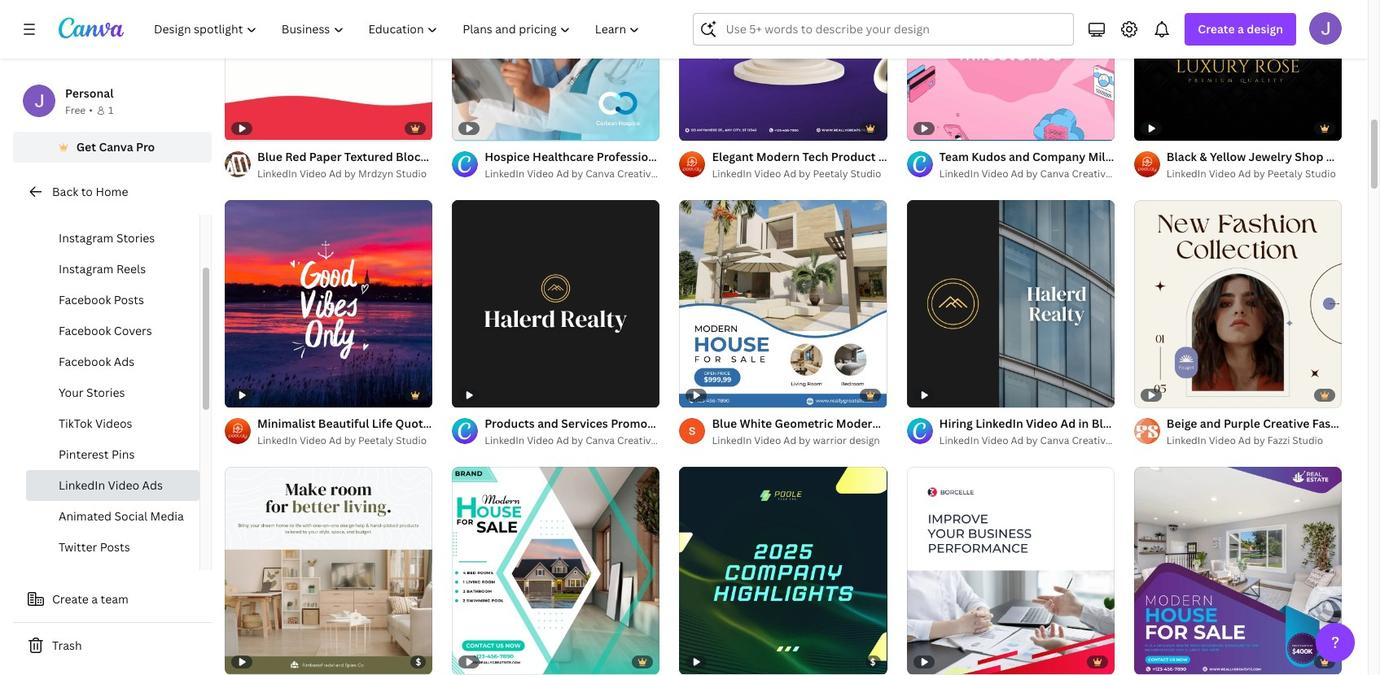 Task type: vqa. For each thing, say whether or not it's contained in the screenshot.
rightmost 'Peetaly'
yes



Task type: describe. For each thing, give the bounding box(es) containing it.
peetaly inside minimalist beautiful life quotes linkedin video ad linkedin video ad by peetaly studio
[[358, 434, 393, 448]]

pinterest
[[59, 447, 109, 462]]

blue & purple new listing modern home real estate linkedin video ad image
[[1134, 467, 1342, 675]]

team
[[101, 592, 129, 607]]

canva inside button
[[99, 139, 133, 155]]

to
[[81, 184, 93, 199]]

fazzi
[[1268, 434, 1290, 448]]

stories for instagram stories
[[116, 230, 155, 246]]

videos
[[95, 416, 132, 432]]

your stories
[[59, 385, 125, 401]]

linkedin video ad by peetaly studio link for elegant modern tech product promo linkedin video ad
[[712, 166, 887, 182]]

promo
[[878, 149, 915, 164]]

linkedin video ad by warrior design link
[[712, 433, 887, 449]]

reels
[[116, 261, 146, 277]]

linkedin video ads
[[59, 478, 163, 493]]

facebook ads link
[[26, 347, 199, 378]]

linkedin inside linkedin video ad by warrior design link
[[712, 434, 752, 448]]

0 horizontal spatial design
[[849, 434, 880, 448]]

1 vertical spatial ads
[[142, 478, 163, 493]]

pro
[[136, 139, 155, 155]]

back
[[52, 184, 78, 199]]

elegant modern tech product promo linkedin video ad linkedin video ad by peetaly studio
[[712, 149, 1018, 180]]

social
[[114, 509, 147, 524]]

tiktok
[[59, 416, 93, 432]]

studio inside minimalist beautiful life quotes linkedin video ad linkedin video ad by peetaly studio
[[396, 434, 427, 448]]

your
[[59, 385, 84, 401]]

2 horizontal spatial peetaly
[[1268, 167, 1303, 180]]

twitter posts
[[59, 540, 130, 555]]

product
[[831, 149, 876, 164]]

free
[[65, 103, 86, 117]]

peetaly inside the elegant modern tech product promo linkedin video ad linkedin video ad by peetaly studio
[[813, 167, 848, 180]]

back to home link
[[13, 176, 212, 208]]

facebook posts link
[[26, 285, 199, 316]]

twitter posts link
[[26, 532, 199, 563]]

minimalist beautiful life quotes linkedin video ad linkedin video ad by peetaly studio
[[257, 416, 538, 448]]

instagram posts link
[[26, 192, 199, 223]]

instagram stories
[[59, 230, 155, 246]]

get canva pro
[[76, 139, 155, 155]]

get
[[76, 139, 96, 155]]

tiktok videos link
[[26, 409, 199, 440]]

ad inside 'beige and purple creative fashion link linkedin video ad by fazzi studio'
[[1238, 434, 1251, 448]]

elegant
[[712, 149, 754, 164]]

linkedin video ad by fazzi studio link
[[1167, 433, 1342, 449]]

1
[[108, 103, 113, 117]]

tech
[[802, 149, 829, 164]]

link
[[1358, 416, 1380, 431]]

by inside the elegant modern tech product promo linkedin video ad linkedin video ad by peetaly studio
[[799, 167, 811, 180]]

pinterest pins
[[59, 447, 135, 462]]

create a design button
[[1185, 13, 1296, 46]]

creative inside 'beige and purple creative fashion link linkedin video ad by fazzi studio'
[[1263, 416, 1310, 431]]

instagram reels link
[[26, 254, 199, 285]]

linkedin video ad by peetaly studio
[[1167, 167, 1336, 180]]

facebook posts
[[59, 292, 144, 308]]

instagram for instagram stories
[[59, 230, 114, 246]]

video inside 'beige and purple creative fashion link linkedin video ad by fazzi studio'
[[1209, 434, 1236, 448]]

beige and purple creative fashion link link
[[1167, 415, 1380, 433]]

animated social media link
[[26, 502, 199, 532]]

a for design
[[1238, 21, 1244, 37]]

posts for twitter posts
[[100, 540, 130, 555]]

a for team
[[91, 592, 98, 607]]

create for create a team
[[52, 592, 89, 607]]

design inside "dropdown button"
[[1247, 21, 1283, 37]]

your stories link
[[26, 378, 199, 409]]



Task type: locate. For each thing, give the bounding box(es) containing it.
facebook
[[59, 292, 111, 308], [59, 323, 111, 339], [59, 354, 111, 370]]

facebook up facebook ads
[[59, 323, 111, 339]]

linkedin inside 'beige and purple creative fashion link linkedin video ad by fazzi studio'
[[1167, 434, 1207, 448]]

1 vertical spatial posts
[[114, 292, 144, 308]]

0 vertical spatial a
[[1238, 21, 1244, 37]]

posts for facebook posts
[[114, 292, 144, 308]]

instagram for instagram reels
[[59, 261, 114, 277]]

animated
[[59, 509, 112, 524]]

jacob simon image
[[1309, 12, 1342, 45]]

stories for your stories
[[86, 385, 125, 401]]

design right warrior
[[849, 434, 880, 448]]

life
[[372, 416, 393, 431]]

ads down covers
[[114, 354, 135, 370]]

studio inside linkedin video ad by peetaly studio link
[[1305, 167, 1336, 180]]

get canva pro button
[[13, 132, 212, 163]]

$
[[416, 656, 421, 668], [870, 656, 876, 668]]

posts down the animated social media link
[[100, 540, 130, 555]]

design
[[1247, 21, 1283, 37], [849, 434, 880, 448]]

fashion
[[1312, 416, 1355, 431]]

2 horizontal spatial linkedin video ad by peetaly studio link
[[1167, 166, 1342, 182]]

create a design
[[1198, 21, 1283, 37]]

0 vertical spatial design
[[1247, 21, 1283, 37]]

by
[[344, 167, 356, 180], [571, 167, 583, 180], [799, 167, 811, 180], [1026, 167, 1038, 180], [1253, 167, 1265, 180], [344, 434, 356, 448], [571, 434, 583, 448], [799, 434, 811, 448], [1026, 434, 1038, 448], [1253, 434, 1265, 448]]

linkedin video ad by mrdzyn studio
[[257, 167, 427, 180]]

warrior
[[813, 434, 847, 448]]

2 vertical spatial facebook
[[59, 354, 111, 370]]

posts
[[116, 199, 147, 215], [114, 292, 144, 308], [100, 540, 130, 555]]

1 horizontal spatial peetaly
[[813, 167, 848, 180]]

elegant modern tech product promo linkedin video ad image
[[679, 0, 887, 141]]

creative
[[617, 167, 657, 180], [1072, 167, 1111, 180], [1263, 416, 1310, 431], [617, 434, 657, 448], [1072, 434, 1111, 448]]

instagram reels
[[59, 261, 146, 277]]

create
[[1198, 21, 1235, 37], [52, 592, 89, 607]]

media
[[150, 509, 184, 524]]

and
[[1200, 416, 1221, 431]]

instagram stories link
[[26, 223, 199, 254]]

3 facebook from the top
[[59, 354, 111, 370]]

0 horizontal spatial a
[[91, 592, 98, 607]]

posts inside twitter posts link
[[100, 540, 130, 555]]

twitter
[[59, 540, 97, 555]]

1 vertical spatial facebook
[[59, 323, 111, 339]]

studio inside linkedin video ad by mrdzyn studio link
[[396, 167, 427, 180]]

facebook for facebook ads
[[59, 354, 111, 370]]

back to home
[[52, 184, 128, 199]]

instagram inside "link"
[[59, 230, 114, 246]]

minimalist beautiful life quotes linkedin video ad link
[[257, 415, 538, 433]]

studio inside the elegant modern tech product promo linkedin video ad linkedin video ad by peetaly studio
[[850, 167, 881, 180]]

elegant modern tech product promo linkedin video ad link
[[712, 148, 1018, 166]]

design left jacob simon icon on the top right
[[1247, 21, 1283, 37]]

2 facebook from the top
[[59, 323, 111, 339]]

mrdzyn
[[358, 167, 393, 180]]

minimalist
[[257, 416, 315, 431]]

modern
[[756, 149, 800, 164]]

1 instagram from the top
[[59, 199, 114, 215]]

stories up reels at the top
[[116, 230, 155, 246]]

facebook up the your stories on the left bottom
[[59, 354, 111, 370]]

linkedin video ad by peetaly studio link for minimalist beautiful life quotes linkedin video ad
[[257, 433, 433, 449]]

create a team
[[52, 592, 129, 607]]

1 horizontal spatial $
[[870, 656, 876, 668]]

0 vertical spatial create
[[1198, 21, 1235, 37]]

1 horizontal spatial a
[[1238, 21, 1244, 37]]

1 horizontal spatial linkedin video ad by peetaly studio link
[[712, 166, 887, 182]]

a inside create a team button
[[91, 592, 98, 607]]

studio inside 'beige and purple creative fashion link linkedin video ad by fazzi studio'
[[1292, 434, 1323, 448]]

posts inside facebook posts link
[[114, 292, 144, 308]]

canva
[[99, 139, 133, 155], [586, 167, 615, 180], [1040, 167, 1069, 180], [586, 434, 615, 448], [1040, 434, 1069, 448]]

1 vertical spatial create
[[52, 592, 89, 607]]

1 vertical spatial a
[[91, 592, 98, 607]]

linkedin inside linkedin video ad by mrdzyn studio link
[[257, 167, 297, 180]]

instagram posts
[[59, 199, 147, 215]]

1 vertical spatial stories
[[86, 385, 125, 401]]

stories
[[116, 230, 155, 246], [86, 385, 125, 401]]

linkedin video ad by canva creative studio link
[[485, 166, 690, 182], [939, 166, 1145, 182], [485, 433, 690, 449], [939, 433, 1145, 449]]

2 vertical spatial instagram
[[59, 261, 114, 277]]

home
[[96, 184, 128, 199]]

beige
[[1167, 416, 1197, 431]]

0 horizontal spatial peetaly
[[358, 434, 393, 448]]

ads
[[114, 354, 135, 370], [142, 478, 163, 493]]

facebook covers link
[[26, 316, 199, 347]]

linkedin video ad by warrior design
[[712, 434, 880, 448]]

0 vertical spatial ads
[[114, 354, 135, 370]]

0 vertical spatial posts
[[116, 199, 147, 215]]

0 horizontal spatial create
[[52, 592, 89, 607]]

3 instagram from the top
[[59, 261, 114, 277]]

1 facebook from the top
[[59, 292, 111, 308]]

peetaly
[[813, 167, 848, 180], [1268, 167, 1303, 180], [358, 434, 393, 448]]

stories inside "link"
[[116, 230, 155, 246]]

purple
[[1224, 416, 1260, 431]]

stories down facebook ads link in the left bottom of the page
[[86, 385, 125, 401]]

1 horizontal spatial design
[[1247, 21, 1283, 37]]

posts down reels at the top
[[114, 292, 144, 308]]

None search field
[[693, 13, 1074, 46]]

ads up the media
[[142, 478, 163, 493]]

posts for instagram posts
[[116, 199, 147, 215]]

•
[[89, 103, 93, 117]]

pinterest pins link
[[26, 440, 199, 471]]

create inside "dropdown button"
[[1198, 21, 1235, 37]]

beautiful
[[318, 416, 369, 431]]

0 horizontal spatial linkedin video ad by peetaly studio link
[[257, 433, 433, 449]]

0 vertical spatial instagram
[[59, 199, 114, 215]]

free •
[[65, 103, 93, 117]]

animated social media
[[59, 509, 184, 524]]

trash link
[[13, 630, 212, 663]]

pins
[[112, 447, 135, 462]]

create a team button
[[13, 584, 212, 616]]

0 horizontal spatial ads
[[114, 354, 135, 370]]

facebook for facebook covers
[[59, 323, 111, 339]]

0 vertical spatial facebook
[[59, 292, 111, 308]]

facebook down instagram reels
[[59, 292, 111, 308]]

1 horizontal spatial create
[[1198, 21, 1235, 37]]

linkedin video ad by mrdzyn studio link
[[257, 166, 433, 182]]

0 vertical spatial stories
[[116, 230, 155, 246]]

facebook covers
[[59, 323, 152, 339]]

ad
[[1003, 149, 1018, 164], [329, 167, 342, 180], [556, 167, 569, 180], [784, 167, 796, 180], [1011, 167, 1024, 180], [1238, 167, 1251, 180], [523, 416, 538, 431], [329, 434, 342, 448], [556, 434, 569, 448], [784, 434, 796, 448], [1011, 434, 1024, 448], [1238, 434, 1251, 448]]

instagram
[[59, 199, 114, 215], [59, 230, 114, 246], [59, 261, 114, 277]]

linkedin video ad by canva creative studio
[[485, 167, 690, 180], [939, 167, 1145, 180], [485, 434, 690, 448], [939, 434, 1145, 448]]

2 instagram from the top
[[59, 230, 114, 246]]

facebook for facebook posts
[[59, 292, 111, 308]]

create for create a design
[[1198, 21, 1235, 37]]

covers
[[114, 323, 152, 339]]

2 vertical spatial posts
[[100, 540, 130, 555]]

tiktok videos
[[59, 416, 132, 432]]

personal
[[65, 85, 114, 101]]

linkedin video ad by peetaly studio link
[[712, 166, 887, 182], [1167, 166, 1342, 182], [257, 433, 433, 449]]

top level navigation element
[[143, 13, 654, 46]]

video
[[968, 149, 1000, 164], [300, 167, 327, 180], [527, 167, 554, 180], [754, 167, 781, 180], [982, 167, 1008, 180], [1209, 167, 1236, 180], [489, 416, 520, 431], [300, 434, 327, 448], [527, 434, 554, 448], [754, 434, 781, 448], [982, 434, 1008, 448], [1209, 434, 1236, 448], [108, 478, 139, 493]]

linkedin
[[918, 149, 966, 164], [257, 167, 297, 180], [485, 167, 525, 180], [712, 167, 752, 180], [939, 167, 979, 180], [1167, 167, 1207, 180], [438, 416, 486, 431], [257, 434, 297, 448], [485, 434, 525, 448], [712, 434, 752, 448], [939, 434, 979, 448], [1167, 434, 1207, 448], [59, 478, 105, 493]]

posts inside instagram posts link
[[116, 199, 147, 215]]

0 horizontal spatial $
[[416, 656, 421, 668]]

trash
[[52, 638, 82, 654]]

quotes
[[395, 416, 435, 431]]

facebook ads
[[59, 354, 135, 370]]

a inside create a design "dropdown button"
[[1238, 21, 1244, 37]]

a
[[1238, 21, 1244, 37], [91, 592, 98, 607]]

create inside button
[[52, 592, 89, 607]]

instagram for instagram posts
[[59, 199, 114, 215]]

by inside minimalist beautiful life quotes linkedin video ad linkedin video ad by peetaly studio
[[344, 434, 356, 448]]

beige and purple creative fashion link linkedin video ad by fazzi studio
[[1167, 416, 1380, 448]]

1 vertical spatial instagram
[[59, 230, 114, 246]]

posts up instagram stories "link"
[[116, 199, 147, 215]]

studio
[[396, 167, 427, 180], [659, 167, 690, 180], [850, 167, 881, 180], [1114, 167, 1145, 180], [1305, 167, 1336, 180], [396, 434, 427, 448], [659, 434, 690, 448], [1114, 434, 1145, 448], [1292, 434, 1323, 448]]

by inside 'beige and purple creative fashion link linkedin video ad by fazzi studio'
[[1253, 434, 1265, 448]]

Search search field
[[726, 14, 1064, 45]]

1 horizontal spatial ads
[[142, 478, 163, 493]]

1 vertical spatial design
[[849, 434, 880, 448]]



